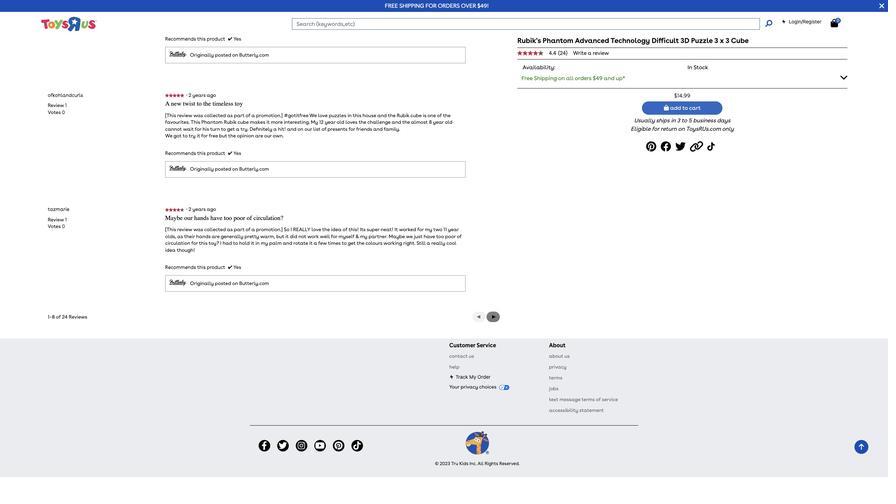 Task type: describe. For each thing, give the bounding box(es) containing it.
shipping
[[400, 2, 425, 9]]

work
[[308, 234, 319, 240]]

rights
[[485, 462, 499, 467]]

list for a new twist to the timeless toy
[[48, 102, 67, 116]]

it right try
[[197, 133, 200, 139]]

3 inside usually ships in 3 to 5 business days eligible for return on toysrus.com only
[[678, 117, 681, 124]]

list
[[314, 126, 321, 132]]

0 vertical spatial my
[[425, 227, 433, 233]]

start
[[360, 5, 371, 11]]

to inside button
[[683, 105, 689, 111]]

years for hands
[[193, 207, 206, 212]]

cube up try.
[[238, 120, 249, 125]]

& inside [this review was collected as part of a promotion.] so i really love the idea of this! its super neat! it worked for my two 11 year olds, as their hands are generally pretty warm, but it did not work well for myself & my partner. maybe we just have too poor of circulation for this toy? i had to hold it in my palm and rotate it a few times to get the colours working right. still a really cool idea though!
[[356, 234, 359, 240]]

2 horizontal spatial .
[[416, 5, 417, 11]]

it down since
[[202, 19, 206, 24]]

& inside [this review was collected as part of a promotion.] i have two boys 13 & 16 and they both loved this rubiks cube ! its unique , keeps the mind going ! the boys love putting in fridge to make it go completely black and start solving from there . they have had rubiks cubes since they were very young but this a new level , its a great update to an old favorite .  the boys give the cube to me once they solve it and i get to mix it all up again , put in front of a/c or in fridge and they are all set to go .
[[327, 0, 331, 4]]

0 horizontal spatial !
[[201, 5, 203, 11]]

1 recommends from the top
[[165, 36, 196, 42]]

posted for the
[[215, 167, 231, 172]]

0 vertical spatial rubiks
[[396, 0, 411, 4]]

to inside usually ships in 3 to 5 business days eligible for return on toysrus.com only
[[682, 117, 688, 124]]

black
[[335, 5, 348, 11]]

1 horizontal spatial 3
[[715, 36, 719, 45]]

to right turn
[[221, 126, 226, 132]]

login/register button
[[782, 18, 822, 25]]

1 horizontal spatial our
[[264, 133, 272, 139]]

own.
[[273, 133, 284, 139]]

[this for [this review was collected as part of a promotion.] i have two boys 13 & 16 and they both loved this rubiks cube ! its unique , keeps the mind going ! the boys love putting in fridge to make it go completely black and start solving from there . they have had rubiks cubes since they were very young but this a new level , its a great update to an old favorite .  the boys give the cube to me once they solve it and i get to mix it all up again , put in front of a/c or in fridge and they are all set to go .
[[165, 0, 176, 4]]

a up pretty
[[252, 227, 255, 233]]

this inside [this review was collected as part of a promotion.] #gotitfree we love puzzles in this house and the rubik cube is one of the favourites. this phantom rubik cube makes it more interesting. my 12 year old loves the challenge and the almost 8 year old cannot wait for his turn to get a try. definitely a hit! and on our list of presents for friends and family. we got to try it for free but the opinion are our own.
[[353, 113, 362, 118]]

text message terms of service link
[[550, 397, 619, 403]]

us for customer service
[[469, 354, 474, 360]]

and down challenge
[[374, 126, 383, 132]]

2 vertical spatial .
[[410, 19, 411, 24]]

to left try
[[183, 133, 188, 139]]

they down cubes
[[177, 19, 188, 24]]

a new twist to the timeless toy
[[165, 100, 243, 108]]

for up just
[[418, 227, 424, 233]]

to left "make"
[[276, 5, 280, 11]]

promotion.] for i
[[256, 0, 283, 4]]

✔ for timeless
[[228, 151, 233, 156]]

customer service
[[450, 343, 497, 349]]

0 horizontal spatial go
[[300, 5, 306, 11]]

the up well
[[323, 227, 330, 233]]

0 vertical spatial idea
[[331, 227, 342, 233]]

copy a link to rubik's phantom advanced technology difficult 3d puzzle 3 x 3 cube image
[[691, 139, 706, 155]]

1 vertical spatial idea
[[165, 248, 176, 253]]

2 for hands
[[189, 207, 192, 212]]

free
[[385, 2, 398, 9]]

to down myself in the left of the page
[[342, 241, 347, 246]]

its inside [this review was collected as part of a promotion.] i have two boys 13 & 16 and they both loved this rubiks cube ! its unique , keeps the mind going ! the boys love putting in fridge to make it go completely black and start solving from there . they have had rubiks cubes since they were very young but this a new level , its a great update to an old favorite .  the boys give the cube to me once they solve it and i get to mix it all up again , put in front of a/c or in fridge and they are all set to go .
[[427, 0, 433, 4]]

1 butterly.com image from the top
[[169, 51, 187, 58]]

for down their
[[192, 241, 198, 246]]

1 for a new twist to the timeless toy
[[65, 103, 67, 108]]

for down the this
[[195, 126, 202, 132]]

their
[[184, 234, 195, 240]]

$49
[[593, 75, 603, 82]]

the left opinion
[[228, 133, 236, 139]]

0 horizontal spatial year
[[325, 120, 336, 125]]

1–8 of 24 reviews alert
[[48, 315, 90, 320]]

2 horizontal spatial boys
[[406, 12, 418, 18]]

its
[[310, 12, 315, 18]]

reviews
[[69, 315, 87, 320]]

very
[[234, 12, 244, 18]]

it
[[395, 227, 398, 233]]

ships
[[657, 117, 670, 124]]

get inside [this review was collected as part of a promotion.] #gotitfree we love puzzles in this house and the rubik cube is one of the favourites. this phantom rubik cube makes it more interesting. my 12 year old loves the challenge and the almost 8 year old cannot wait for his turn to get a try. definitely a hit! and on our list of presents for friends and family. we got to try it for free but the opinion are our own.
[[227, 126, 235, 132]]

it left more
[[267, 120, 270, 125]]

originally posted on butterly.com for poor
[[190, 281, 269, 287]]

on inside usually ships in 3 to 5 business days eligible for return on toysrus.com only
[[679, 126, 685, 133]]

write a review
[[574, 50, 610, 56]]

1 vertical spatial rubik
[[224, 120, 237, 125]]

product for too
[[207, 265, 225, 271]]

0 vertical spatial phantom
[[543, 36, 574, 45]]

was for try.
[[194, 113, 203, 118]]

review down "advanced"
[[593, 50, 610, 56]]

11
[[444, 227, 447, 233]]

puzzle
[[692, 36, 713, 45]]

mix
[[235, 19, 243, 24]]

0 horizontal spatial too
[[224, 214, 232, 222]]

in inside [this review was collected as part of a promotion.] so i really love the idea of this! its super neat! it worked for my two 11 year olds, as their hands are generally pretty warm, but it did not work well for myself & my partner. maybe we just have too poor of circulation for this toy? i had to hold it in my palm and rotate it a few times to get the colours working right. still a really cool idea though!
[[256, 241, 260, 246]]

from
[[390, 5, 401, 11]]

few
[[319, 241, 327, 246]]

to left an at the top left of the page
[[353, 12, 358, 18]]

for down loves on the top left of page
[[349, 126, 355, 132]]

were
[[222, 12, 233, 18]]

a left few
[[314, 241, 317, 246]]

i right 'so'
[[291, 227, 292, 233]]

hit!
[[278, 126, 286, 132]]

for down his
[[201, 133, 208, 139]]

it down pretty
[[251, 241, 254, 246]]

1 recommends this product ✔ yes from the top
[[165, 36, 241, 42]]

family.
[[384, 126, 401, 132]]

· 2 years ago for have
[[186, 207, 219, 212]]

a up put on the top left
[[280, 12, 283, 18]]

return
[[661, 126, 677, 133]]

1 vertical spatial boys
[[214, 5, 225, 11]]

have up "make"
[[287, 0, 298, 4]]

for up times
[[331, 234, 338, 240]]

it down the work
[[310, 241, 313, 246]]

posted for too
[[215, 281, 231, 287]]

level
[[295, 12, 306, 18]]

have inside [this review was collected as part of a promotion.] so i really love the idea of this! its super neat! it worked for my two 11 year olds, as their hands are generally pretty warm, but it did not work well for myself & my partner. maybe we just have too poor of circulation for this toy? i had to hold it in my palm and rotate it a few times to get the colours working right. still a really cool idea though!
[[424, 234, 435, 240]]

pretty
[[245, 234, 259, 240]]

orders
[[438, 2, 460, 9]]

the down for
[[429, 12, 437, 18]]

► button
[[487, 312, 500, 323]]

©
[[435, 462, 439, 467]]

rubik's
[[518, 36, 541, 45]]

and down interesting.
[[287, 126, 297, 132]]

toy
[[235, 100, 243, 108]]

over
[[462, 2, 476, 9]]

to left mix
[[229, 19, 234, 24]]

2 vertical spatial our
[[184, 214, 193, 222]]

2 for twist
[[189, 92, 192, 98]]

►
[[492, 315, 497, 320]]

help
[[450, 365, 460, 370]]

yes for timeless
[[234, 151, 241, 156]]

loves
[[346, 120, 358, 125]]

solve
[[189, 19, 201, 24]]

the left almost
[[403, 120, 410, 125]]

close button image
[[880, 2, 885, 10]]

2 horizontal spatial ,
[[450, 0, 452, 4]]

0 horizontal spatial all
[[249, 19, 255, 24]]

your privacy choices
[[450, 385, 498, 390]]

4.4
[[549, 50, 557, 56]]

they
[[418, 5, 429, 11]]

get inside [this review was collected as part of a promotion.] i have two boys 13 & 16 and they both loved this rubiks cube ! its unique , keeps the mind going ! the boys love putting in fridge to make it go completely black and start solving from there . they have had rubiks cubes since they were very young but this a new level , its a great update to an old favorite .  the boys give the cube to me once they solve it and i get to mix it all up again , put in front of a/c or in fridge and they are all set to go .
[[220, 19, 228, 24]]

cannot
[[165, 126, 182, 132]]

1 horizontal spatial privacy
[[550, 365, 567, 370]]

1 vertical spatial terms
[[582, 397, 595, 403]]

[this for [this review was collected as part of a promotion.] so i really love the idea of this! its super neat! it worked for my two 11 year olds, as their hands are generally pretty warm, but it did not work well for myself & my partner. maybe we just have too poor of circulation for this toy? i had to hold it in my palm and rotate it a few times to get the colours working right. still a really cool idea though!
[[165, 227, 176, 233]]

a up makes
[[252, 113, 255, 118]]

and up challenge
[[378, 113, 387, 118]]

colours
[[366, 241, 383, 246]]

circulation
[[165, 241, 190, 246]]

and inside free shipping on all orders $49 and up* dropdown button
[[604, 75, 615, 82]]

i left mix
[[217, 19, 219, 24]]

choices
[[480, 385, 497, 390]]

$14.99
[[675, 92, 691, 99]]

0 horizontal spatial privacy
[[461, 385, 479, 390]]

1 vertical spatial fridge
[[335, 19, 348, 24]]

add to cart
[[669, 105, 701, 111]]

friends
[[357, 126, 373, 132]]

about us link
[[550, 354, 570, 360]]

free shipping for orders over $49!
[[385, 2, 489, 9]]

the right one
[[443, 113, 451, 118]]

the up family. at the top
[[388, 113, 396, 118]]

this
[[191, 120, 200, 125]]

your
[[450, 385, 460, 390]]

on inside dropdown button
[[559, 75, 565, 82]]

cube up almost
[[411, 113, 422, 118]]

reserved.
[[500, 462, 520, 467]]

0 horizontal spatial my
[[261, 241, 268, 246]]

partner.
[[369, 234, 388, 240]]

to down generally
[[233, 241, 238, 246]]

review for [this review was collected as part of a promotion.] so i really love the idea of this! its super neat! it worked for my two 11 year olds, as their hands are generally pretty warm, but it did not work well for myself & my partner. maybe we just have too poor of circulation for this toy? i had to hold it in my palm and rotate it a few times to get the colours working right. still a really cool idea though!
[[177, 227, 192, 233]]

ago for to
[[207, 92, 216, 98]]

super
[[367, 227, 380, 233]]

are inside [this review was collected as part of a promotion.] so i really love the idea of this! its super neat! it worked for my two 11 year olds, as their hands are generally pretty warm, but it did not work well for myself & my partner. maybe we just have too poor of circulation for this toy? i had to hold it in my palm and rotate it a few times to get the colours working right. still a really cool idea though!
[[212, 234, 220, 240]]

love inside [this review was collected as part of a promotion.] #gotitfree we love puzzles in this house and the rubik cube is one of the favourites. this phantom rubik cube makes it more interesting. my 12 year old loves the challenge and the almost 8 year old cannot wait for his turn to get a try. definitely a hit! and on our list of presents for friends and family. we got to try it for free but the opinion are our own.
[[318, 113, 328, 118]]

makes
[[250, 120, 265, 125]]

difficult
[[652, 36, 680, 45]]

the left the mind
[[165, 5, 173, 11]]

the left timeless
[[204, 100, 211, 108]]

this inside [this review was collected as part of a promotion.] so i really love the idea of this! its super neat! it worked for my two 11 year olds, as their hands are generally pretty warm, but it did not work well for myself & my partner. maybe we just have too poor of circulation for this toy? i had to hold it in my palm and rotate it a few times to get the colours working right. still a really cool idea though!
[[199, 241, 208, 246]]

year inside [this review was collected as part of a promotion.] so i really love the idea of this! its super neat! it worked for my two 11 year olds, as their hands are generally pretty warm, but it did not work well for myself & my partner. maybe we just have too poor of circulation for this toy? i had to hold it in my palm and rotate it a few times to get the colours working right. still a really cool idea though!
[[448, 227, 459, 233]]

put
[[281, 19, 289, 24]]

favorite
[[375, 12, 393, 18]]

days
[[718, 117, 731, 124]]

still
[[417, 241, 426, 246]]

is
[[423, 113, 427, 118]]

your privacy choices link
[[450, 385, 510, 391]]

write
[[574, 50, 587, 56]]

myself
[[339, 234, 355, 240]]

text message terms of service
[[550, 397, 619, 403]]

have up generally
[[211, 214, 223, 222]]

[this review was collected as part of a promotion.] so i really love the idea of this! its super neat! it worked for my two 11 year olds, as their hands are generally pretty warm, but it did not work well for myself & my partner. maybe we just have too poor of circulation for this toy? i had to hold it in my palm and rotate it a few times to get the colours working right. still a really cool idea though!
[[165, 227, 462, 253]]

accessibility statement
[[550, 408, 604, 414]]

yes for poor
[[234, 265, 241, 271]]

review for a new twist to the timeless toy
[[48, 103, 64, 108]]

1 horizontal spatial my
[[470, 375, 477, 381]]

part for were
[[234, 0, 245, 4]]

almost
[[411, 120, 428, 125]]

get inside [this review was collected as part of a promotion.] so i really love the idea of this! its super neat! it worked for my two 11 year olds, as their hands are generally pretty warm, but it did not work well for myself & my partner. maybe we just have too poor of circulation for this toy? i had to hold it in my palm and rotate it a few times to get the colours working right. still a really cool idea though!
[[348, 241, 356, 246]]

phantom inside [this review was collected as part of a promotion.] #gotitfree we love puzzles in this house and the rubik cube is one of the favourites. this phantom rubik cube makes it more interesting. my 12 year old loves the challenge and the almost 8 year old cannot wait for his turn to get a try. definitely a hit! and on our list of presents for friends and family. we got to try it for free but the opinion are our own.
[[202, 120, 223, 125]]

2023
[[440, 462, 451, 467]]

two inside [this review was collected as part of a promotion.] so i really love the idea of this! its super neat! it worked for my two 11 year olds, as their hands are generally pretty warm, but it did not work well for myself & my partner. maybe we just have too poor of circulation for this toy? i had to hold it in my palm and rotate it a few times to get the colours working right. still a really cool idea though!
[[434, 227, 443, 233]]

1 vertical spatial ,
[[307, 12, 308, 18]]

terms link
[[550, 376, 563, 381]]

1 vertical spatial rubiks
[[165, 12, 180, 18]]

1 for maybe our hands have too poor of circulation?
[[65, 217, 67, 223]]

butterly.com for of
[[239, 281, 269, 287]]

part for i
[[234, 227, 245, 233]]

0 for a new twist to the timeless toy
[[62, 110, 65, 115]]

0 horizontal spatial old
[[337, 120, 345, 125]]

old inside [this review was collected as part of a promotion.] i have two boys 13 & 16 and they both loved this rubiks cube ! its unique , keeps the mind going ! the boys love putting in fridge to make it go completely black and start solving from there . they have had rubiks cubes since they were very young but this a new level , its a great update to an old favorite .  the boys give the cube to me once they solve it and i get to mix it all up again , put in front of a/c or in fridge and they are all set to go .
[[366, 12, 374, 18]]

0 vertical spatial poor
[[234, 214, 245, 222]]

the up friends
[[359, 120, 367, 125]]

0 vertical spatial boys
[[309, 0, 321, 4]]

they left were
[[210, 12, 220, 18]]

a left try.
[[236, 126, 240, 132]]

poor inside [this review was collected as part of a promotion.] so i really love the idea of this! its super neat! it worked for my two 11 year olds, as their hands are generally pretty warm, but it did not work well for myself & my partner. maybe we just have too poor of circulation for this toy? i had to hold it in my palm and rotate it a few times to get the colours working right. still a really cool idea though!
[[446, 234, 456, 240]]

timeless
[[213, 100, 233, 108]]

1 horizontal spatial we
[[310, 113, 317, 118]]

Enter Keyword or Item No. search field
[[292, 18, 761, 30]]

free shipping for orders over $49! link
[[385, 2, 489, 9]]

maybe our hands have too poor of circulation?
[[165, 214, 284, 222]]

1 yes from the top
[[234, 36, 241, 42]]

[this for [this review was collected as part of a promotion.] #gotitfree we love puzzles in this house and the rubik cube is one of the favourites. this phantom rubik cube makes it more interesting. my 12 year old loves the challenge and the almost 8 year old cannot wait for his turn to get a try. definitely a hit! and on our list of presents for friends and family. we got to try it for free but the opinion are our own.
[[165, 113, 176, 118]]

2 horizontal spatial old
[[445, 120, 453, 125]]

it up level
[[296, 5, 299, 11]]

they down an at the top left of the page
[[360, 19, 371, 24]]

[this review was collected as part of a promotion.] i have two boys 13 & 16 and they both loved this rubiks cube ! its unique , keeps the mind going ! the boys love putting in fridge to make it go completely black and start solving from there . they have had rubiks cubes since they were very young but this a new level , its a great update to an old favorite .  the boys give the cube to me once they solve it and i get to mix it all up again , put in front of a/c or in fridge and they are all set to go .
[[165, 0, 466, 24]]

we
[[406, 234, 413, 240]]

2 horizontal spatial 3
[[726, 36, 730, 45]]

was for cubes
[[194, 0, 203, 4]]

0 horizontal spatial terms
[[550, 376, 563, 381]]

jobs
[[550, 387, 559, 392]]

but inside [this review was collected as part of a promotion.] so i really love the idea of this! its super neat! it worked for my two 11 year olds, as their hands are generally pretty warm, but it did not work well for myself & my partner. maybe we just have too poor of circulation for this toy? i had to hold it in my palm and rotate it a few times to get the colours working right. still a really cool idea though!
[[277, 234, 284, 240]]

neat!
[[381, 227, 394, 233]]

and down since
[[207, 19, 216, 24]]

it right mix
[[244, 19, 248, 24]]

contact us
[[450, 354, 474, 360]]

as up circulation
[[177, 234, 183, 240]]

to right twist on the left top
[[197, 100, 202, 108]]

a right still
[[427, 241, 431, 246]]

up
[[256, 19, 262, 24]]

cube up they
[[412, 0, 423, 4]]

availability:
[[523, 64, 556, 71]]

ago for have
[[207, 207, 216, 212]]

and left 'start'
[[349, 5, 358, 11]]

they left both
[[348, 0, 359, 4]]

1 product from the top
[[207, 36, 225, 42]]

for inside usually ships in 3 to 5 business days eligible for return on toysrus.com only
[[653, 126, 660, 133]]

originally for have
[[190, 281, 214, 287]]

privacy link
[[550, 365, 567, 370]]

all
[[478, 462, 484, 467]]

1 butterly.com from the top
[[239, 52, 269, 58]]

it left did
[[286, 234, 289, 240]]

interesting.
[[284, 120, 310, 125]]

two inside [this review was collected as part of a promotion.] i have two boys 13 & 16 and they both loved this rubiks cube ! its unique , keeps the mind going ! the boys love putting in fridge to make it go completely black and start solving from there . they have had rubiks cubes since they were very young but this a new level , its a great update to an old favorite .  the boys give the cube to me once they solve it and i get to mix it all up again , put in front of a/c or in fridge and they are all set to go .
[[299, 0, 308, 4]]

recommends this product ✔ yes for to
[[165, 151, 241, 156]]

2 vertical spatial ,
[[278, 19, 279, 24]]

love inside [this review was collected as part of a promotion.] i have two boys 13 & 16 and they both loved this rubiks cube ! its unique , keeps the mind going ! the boys love putting in fridge to make it go completely black and start solving from there . they have had rubiks cubes since they were very young but this a new level , its a great update to an old favorite .  the boys give the cube to me once they solve it and i get to mix it all up again , put in front of a/c or in fridge and they are all set to go .
[[226, 5, 236, 11]]

in right put on the top left
[[290, 19, 294, 24]]



Task type: locate. For each thing, give the bounding box(es) containing it.
review down "ofkohlandcurls"
[[48, 103, 64, 108]]

0 vertical spatial was
[[194, 0, 203, 4]]

0 vertical spatial terms
[[550, 376, 563, 381]]

2 vertical spatial [this
[[165, 227, 176, 233]]

1 list from the top
[[48, 102, 67, 116]]

recommends down the got
[[165, 151, 196, 156]]

to
[[276, 5, 280, 11], [353, 12, 358, 18], [450, 12, 455, 18], [229, 19, 234, 24], [397, 19, 402, 24], [197, 100, 202, 108], [683, 105, 689, 111], [682, 117, 688, 124], [221, 126, 226, 132], [183, 133, 188, 139], [233, 241, 238, 246], [342, 241, 347, 246]]

working
[[384, 241, 402, 246]]

1 horizontal spatial rubik
[[397, 113, 410, 118]]

phantom up turn
[[202, 120, 223, 125]]

2 vertical spatial yes
[[234, 265, 241, 271]]

they
[[348, 0, 359, 4], [210, 12, 220, 18], [177, 19, 188, 24], [360, 19, 371, 24]]

a
[[165, 100, 170, 108]]

1 part from the top
[[234, 0, 245, 4]]

privacy down the track my order button
[[461, 385, 479, 390]]

part for hit!
[[234, 113, 245, 118]]

1 [this from the top
[[165, 0, 176, 4]]

year right 11
[[448, 227, 459, 233]]

phantom up 4.4 (24)
[[543, 36, 574, 45]]

product down free
[[207, 151, 225, 156]]

1 horizontal spatial !
[[424, 0, 426, 4]]

0 vertical spatial part
[[234, 0, 245, 4]]

boys up were
[[214, 5, 225, 11]]

promotion.] inside [this review was collected as part of a promotion.] so i really love the idea of this! its super neat! it worked for my two 11 year olds, as their hands are generally pretty warm, but it did not work well for myself & my partner. maybe we just have too poor of circulation for this toy? i had to hold it in my palm and rotate it a few times to get the colours working right. still a really cool idea though!
[[256, 227, 283, 233]]

2 yes from the top
[[234, 151, 241, 156]]

year
[[325, 120, 336, 125], [433, 120, 444, 125], [448, 227, 459, 233]]

1 vertical spatial had
[[223, 241, 232, 246]]

None search field
[[292, 18, 773, 30]]

had inside [this review was collected as part of a promotion.] i have two boys 13 & 16 and they both loved this rubiks cube ! its unique , keeps the mind going ! the boys love putting in fridge to make it go completely black and start solving from there . they have had rubiks cubes since they were very young but this a new level , its a great update to an old favorite .  the boys give the cube to me once they solve it and i get to mix it all up again , put in front of a/c or in fridge and they are all set to go .
[[443, 5, 452, 11]]

votes for maybe our hands have too poor of circulation?
[[48, 224, 61, 230]]

business
[[694, 117, 716, 124]]

8
[[429, 120, 432, 125]]

1 ✔ from the top
[[228, 36, 233, 42]]

as for definitely
[[227, 113, 233, 118]]

for
[[653, 126, 660, 133], [195, 126, 202, 132], [349, 126, 355, 132], [201, 133, 208, 139], [418, 227, 424, 233], [331, 234, 338, 240], [192, 241, 198, 246]]

as for this
[[227, 227, 233, 233]]

2 recommends this product ✔ yes from the top
[[165, 151, 241, 156]]

are inside [this review was collected as part of a promotion.] i have two boys 13 & 16 and they both loved this rubiks cube ! its unique , keeps the mind going ! the boys love putting in fridge to make it go completely black and start solving from there . they have had rubiks cubes since they were very young but this a new level , its a great update to an old favorite .  the boys give the cube to me once they solve it and i get to mix it all up again , put in front of a/c or in fridge and they are all set to go .
[[372, 19, 380, 24]]

votes for a new twist to the timeless toy
[[48, 110, 61, 115]]

0 vertical spatial · 2 years ago
[[186, 92, 219, 98]]

my inside [this review was collected as part of a promotion.] #gotitfree we love puzzles in this house and the rubik cube is one of the favourites. this phantom rubik cube makes it more interesting. my 12 year old loves the challenge and the almost 8 year old cannot wait for his turn to get a try. definitely a hit! and on our list of presents for friends and family. we got to try it for free but the opinion are our own.
[[311, 120, 318, 125]]

all
[[249, 19, 255, 24], [381, 19, 387, 24], [567, 75, 574, 82]]

yes down hold
[[234, 265, 241, 271]]

yes down opinion
[[234, 151, 241, 156]]

message
[[560, 397, 581, 403]]

1 vertical spatial the
[[397, 12, 405, 18]]

one
[[428, 113, 436, 118]]

1 horizontal spatial .
[[410, 19, 411, 24]]

originally posted on butterly.com for timeless
[[190, 167, 269, 172]]

promotion.] inside [this review was collected as part of a promotion.] #gotitfree we love puzzles in this house and the rubik cube is one of the favourites. this phantom rubik cube makes it more interesting. my 12 year old loves the challenge and the almost 8 year old cannot wait for his turn to get a try. definitely a hit! and on our list of presents for friends and family. we got to try it for free but the opinion are our own.
[[256, 113, 283, 118]]

cube down orders at the top
[[438, 12, 449, 18]]

0 vertical spatial yes
[[234, 36, 241, 42]]

tru
[[452, 462, 459, 467]]

poor
[[234, 214, 245, 222], [446, 234, 456, 240]]

and down the update
[[350, 19, 359, 24]]

1 vertical spatial privacy
[[461, 385, 479, 390]]

a right write
[[588, 50, 592, 56]]

2 butterly.com image from the top
[[169, 165, 187, 172]]

recommends for new
[[165, 151, 196, 156]]

1 vertical spatial product
[[207, 151, 225, 156]]

collected for this
[[204, 227, 226, 233]]

[this inside [this review was collected as part of a promotion.] so i really love the idea of this! its super neat! it worked for my two 11 year olds, as their hands are generally pretty warm, but it did not work well for myself & my partner. maybe we just have too poor of circulation for this toy? i had to hold it in my palm and rotate it a few times to get the colours working right. still a really cool idea though!
[[165, 227, 176, 233]]

review for maybe our hands have too poor of circulation?
[[48, 217, 64, 223]]

share a link to rubik's phantom advanced technology difficult 3d puzzle 3 x 3 cube on twitter image
[[676, 139, 689, 155]]

1 posted from the top
[[215, 52, 231, 58]]

1 · 2 years ago from the top
[[186, 92, 219, 98]]

1 us from the left
[[469, 354, 474, 360]]

1 vertical spatial yes
[[234, 151, 241, 156]]

1 · from the top
[[186, 92, 188, 98]]

review for [this review was collected as part of a promotion.] i have two boys 13 & 16 and they both loved this rubiks cube ! its unique , keeps the mind going ! the boys love putting in fridge to make it go completely black and start solving from there . they have had rubiks cubes since they were very young but this a new level , its a great update to an old favorite .  the boys give the cube to me once they solve it and i get to mix it all up again , put in front of a/c or in fridge and they are all set to go .
[[177, 0, 192, 4]]

1 years from the top
[[193, 92, 206, 98]]

3 originally from the top
[[190, 281, 214, 287]]

[this inside [this review was collected as part of a promotion.] #gotitfree we love puzzles in this house and the rubik cube is one of the favourites. this phantom rubik cube makes it more interesting. my 12 year old loves the challenge and the almost 8 year old cannot wait for his turn to get a try. definitely a hit! and on our list of presents for friends and family. we got to try it for free but the opinion are our own.
[[165, 113, 176, 118]]

2 years from the top
[[193, 207, 206, 212]]

3 recommends from the top
[[165, 265, 196, 271]]

the left colours
[[357, 241, 365, 246]]

1 vertical spatial 2
[[189, 207, 192, 212]]

3 posted from the top
[[215, 281, 231, 287]]

review inside [this review was collected as part of a promotion.] so i really love the idea of this! its super neat! it worked for my two 11 year olds, as their hands are generally pretty warm, but it did not work well for myself & my partner. maybe we just have too poor of circulation for this toy? i had to hold it in my palm and rotate it a few times to get the colours working right. still a really cool idea though!
[[177, 227, 192, 233]]

to right set
[[397, 19, 402, 24]]

part inside [this review was collected as part of a promotion.] so i really love the idea of this! its super neat! it worked for my two 11 year olds, as their hands are generally pretty warm, but it did not work well for myself & my partner. maybe we just have too poor of circulation for this toy? i had to hold it in my palm and rotate it a few times to get the colours working right. still a really cool idea though!
[[234, 227, 245, 233]]

originally for to
[[190, 167, 214, 172]]

and down did
[[283, 241, 292, 246]]

1 review from the top
[[48, 103, 64, 108]]

1 horizontal spatial us
[[565, 354, 570, 360]]

was inside [this review was collected as part of a promotion.] i have two boys 13 & 16 and they both loved this rubiks cube ! its unique , keeps the mind going ! the boys love putting in fridge to make it go completely black and start solving from there . they have had rubiks cubes since they were very young but this a new level , its a great update to an old favorite .  the boys give the cube to me once they solve it and i get to mix it all up again , put in front of a/c or in fridge and they are all set to go .
[[194, 0, 203, 4]]

1 vertical spatial poor
[[446, 234, 456, 240]]

phantom
[[543, 36, 574, 45], [202, 120, 223, 125]]

go right set
[[403, 19, 409, 24]]

only
[[723, 126, 735, 133]]

1 votes from the top
[[48, 110, 61, 115]]

1–8
[[48, 315, 55, 320]]

2 review from the top
[[48, 217, 64, 223]]

1 horizontal spatial go
[[403, 19, 409, 24]]

terms up statement
[[582, 397, 595, 403]]

0 vertical spatial our
[[305, 126, 312, 132]]

1 vertical spatial shopping bag image
[[665, 105, 669, 111]]

i up "make"
[[284, 0, 285, 4]]

0 horizontal spatial poor
[[234, 214, 245, 222]]

1 vertical spatial review
[[48, 217, 64, 223]]

0
[[837, 18, 840, 23], [62, 110, 65, 115], [62, 224, 65, 230]]

1 vertical spatial 0
[[62, 110, 65, 115]]

us for about
[[565, 354, 570, 360]]

cubes
[[181, 12, 196, 18]]

3 promotion.] from the top
[[256, 227, 283, 233]]

maybe inside [this review was collected as part of a promotion.] so i really love the idea of this! its super neat! it worked for my two 11 year olds, as their hands are generally pretty warm, but it did not work well for myself & my partner. maybe we just have too poor of circulation for this toy? i had to hold it in my palm and rotate it a few times to get the colours working right. still a really cool idea though!
[[389, 234, 405, 240]]

new inside [this review was collected as part of a promotion.] i have two boys 13 & 16 and they both loved this rubiks cube ! its unique , keeps the mind going ! the boys love putting in fridge to make it go completely black and start solving from there . they have had rubiks cubes since they were very young but this a new level , its a great update to an old favorite .  the boys give the cube to me once they solve it and i get to mix it all up again , put in front of a/c or in fridge and they are all set to go .
[[284, 12, 294, 18]]

collected inside [this review was collected as part of a promotion.] so i really love the idea of this! its super neat! it worked for my two 11 year olds, as their hands are generally pretty warm, but it did not work well for myself & my partner. maybe we just have too poor of circulation for this toy? i had to hold it in my palm and rotate it a few times to get the colours working right. still a really cool idea though!
[[204, 227, 226, 233]]

✔ for poor
[[228, 265, 233, 271]]

service
[[602, 397, 619, 403]]

collected up were
[[204, 0, 226, 4]]

shopping bag image for 0 "link"
[[832, 19, 839, 27]]

have down unique
[[430, 5, 442, 11]]

both
[[360, 0, 371, 4]]

2 list from the top
[[48, 217, 67, 230]]

all left orders
[[567, 75, 574, 82]]

for down ships
[[653, 126, 660, 133]]

0 vertical spatial &
[[327, 0, 331, 4]]

.
[[416, 5, 417, 11], [395, 12, 396, 18], [410, 19, 411, 24]]

circulation?
[[254, 214, 284, 222]]

part inside [this review was collected as part of a promotion.] i have two boys 13 & 16 and they both loved this rubiks cube ! its unique , keeps the mind going ! the boys love putting in fridge to make it go completely black and start solving from there . they have had rubiks cubes since they were very young but this a new level , its a great update to an old favorite .  the boys give the cube to me once they solve it and i get to mix it all up again , put in front of a/c or in fridge and they are all set to go .
[[234, 0, 245, 4]]

2 vertical spatial boys
[[406, 12, 418, 18]]

love up the work
[[312, 227, 321, 233]]

1 vertical spatial promotion.]
[[256, 113, 283, 118]]

shipping
[[534, 75, 557, 82]]

old right 8
[[445, 120, 453, 125]]

list
[[48, 102, 67, 116], [48, 217, 67, 230]]

was inside [this review was collected as part of a promotion.] so i really love the idea of this! its super neat! it worked for my two 11 year olds, as their hands are generally pretty warm, but it did not work well for myself & my partner. maybe we just have too poor of circulation for this toy? i had to hold it in my palm and rotate it a few times to get the colours working right. still a really cool idea though!
[[194, 227, 203, 233]]

· up twist on the left top
[[186, 92, 188, 98]]

butterly.com image down the though!
[[169, 280, 187, 287]]

was inside [this review was collected as part of a promotion.] #gotitfree we love puzzles in this house and the rubik cube is one of the favourites. this phantom rubik cube makes it more interesting. my 12 year old loves the challenge and the almost 8 year old cannot wait for his turn to get a try. definitely a hit! and on our list of presents for friends and family. we got to try it for free but the opinion are our own.
[[194, 113, 203, 118]]

review for [this review was collected as part of a promotion.] #gotitfree we love puzzles in this house and the rubik cube is one of the favourites. this phantom rubik cube makes it more interesting. my 12 year old loves the challenge and the almost 8 year old cannot wait for his turn to get a try. definitely a hit! and on our list of presents for friends and family. we got to try it for free but the opinion are our own.
[[177, 113, 192, 118]]

2 · 2 years ago from the top
[[186, 207, 219, 212]]

part inside [this review was collected as part of a promotion.] #gotitfree we love puzzles in this house and the rubik cube is one of the favourites. this phantom rubik cube makes it more interesting. my 12 year old loves the challenge and the almost 8 year old cannot wait for his turn to get a try. definitely a hit! and on our list of presents for friends and family. we got to try it for free but the opinion are our own.
[[234, 113, 245, 118]]

1 horizontal spatial two
[[434, 227, 443, 233]]

0 down "ofkohlandcurls"
[[62, 110, 65, 115]]

my
[[425, 227, 433, 233], [361, 234, 368, 240], [261, 241, 268, 246]]

in right "or"
[[329, 19, 334, 24]]

in
[[688, 64, 693, 71]]

cool
[[447, 241, 457, 246]]

0 vertical spatial .
[[416, 5, 417, 11]]

0 vertical spatial two
[[299, 0, 308, 4]]

butterly.com image for our
[[169, 280, 187, 287]]

3 collected from the top
[[204, 227, 226, 233]]

· 2 years ago for to
[[186, 92, 219, 98]]

0 vertical spatial !
[[424, 0, 426, 4]]

recommends for our
[[165, 265, 196, 271]]

as inside [this review was collected as part of a promotion.] #gotitfree we love puzzles in this house and the rubik cube is one of the favourites. this phantom rubik cube makes it more interesting. my 12 year old loves the challenge and the almost 8 year old cannot wait for his turn to get a try. definitely a hit! and on our list of presents for friends and family. we got to try it for free but the opinion are our own.
[[227, 113, 233, 118]]

0 horizontal spatial .
[[395, 12, 396, 18]]

© 2023 tru kids inc. all rights reserved.
[[435, 462, 520, 467]]

idea up myself in the left of the page
[[331, 227, 342, 233]]

login/register
[[790, 19, 822, 25]]

1 horizontal spatial boys
[[309, 0, 321, 4]]

as down timeless
[[227, 113, 233, 118]]

2 promotion.] from the top
[[256, 113, 283, 118]]

2 1 from the top
[[65, 217, 67, 223]]

2 recommends from the top
[[165, 151, 196, 156]]

0 horizontal spatial fridge
[[261, 5, 274, 11]]

2 vertical spatial was
[[194, 227, 203, 233]]

2 vertical spatial get
[[348, 241, 356, 246]]

0 vertical spatial go
[[300, 5, 306, 11]]

it
[[296, 5, 299, 11], [202, 19, 206, 24], [244, 19, 248, 24], [267, 120, 270, 125], [197, 133, 200, 139], [286, 234, 289, 240], [251, 241, 254, 246], [310, 241, 313, 246]]

too up generally
[[224, 214, 232, 222]]

2 vertical spatial 0
[[62, 224, 65, 230]]

hands
[[194, 214, 209, 222], [196, 234, 211, 240]]

1 vertical spatial originally posted on butterly.com
[[190, 167, 269, 172]]

old
[[366, 12, 374, 18], [337, 120, 345, 125], [445, 120, 453, 125]]

2 vertical spatial love
[[312, 227, 321, 233]]

0 vertical spatial shopping bag image
[[832, 19, 839, 27]]

1 1 from the top
[[65, 103, 67, 108]]

to left me
[[450, 12, 455, 18]]

2 vertical spatial recommends this product ✔ yes
[[165, 265, 241, 271]]

3 left 5
[[678, 117, 681, 124]]

had inside [this review was collected as part of a promotion.] so i really love the idea of this! its super neat! it worked for my two 11 year olds, as their hands are generally pretty warm, but it did not work well for myself & my partner. maybe we just have too poor of circulation for this toy? i had to hold it in my palm and rotate it a few times to get the colours working right. still a really cool idea though!
[[223, 241, 232, 246]]

on inside [this review was collected as part of a promotion.] #gotitfree we love puzzles in this house and the rubik cube is one of the favourites. this phantom rubik cube makes it more interesting. my 12 year old loves the challenge and the almost 8 year old cannot wait for his turn to get a try. definitely a hit! and on our list of presents for friends and family. we got to try it for free but the opinion are our own.
[[298, 126, 304, 132]]

1 vertical spatial ago
[[207, 207, 216, 212]]

0 vertical spatial years
[[193, 92, 206, 98]]

2 vertical spatial collected
[[204, 227, 226, 233]]

1 down "ofkohlandcurls"
[[65, 103, 67, 108]]

and up the 'black'
[[338, 0, 347, 4]]

collected for definitely
[[204, 113, 226, 118]]

years
[[193, 92, 206, 98], [193, 207, 206, 212]]

track
[[456, 375, 468, 381]]

again
[[263, 19, 277, 24]]

make
[[282, 5, 295, 11]]

1 vertical spatial review 1 votes 0
[[48, 217, 67, 230]]

· for new
[[186, 92, 188, 98]]

2 was from the top
[[194, 113, 203, 118]]

1 horizontal spatial its
[[427, 0, 433, 4]]

butterly.com image
[[169, 51, 187, 58], [169, 165, 187, 172], [169, 280, 187, 287]]

3 left x
[[715, 36, 719, 45]]

years for twist
[[193, 92, 206, 98]]

review 1 votes 0 for a
[[48, 103, 67, 115]]

[this inside [this review was collected as part of a promotion.] i have two boys 13 & 16 and they both loved this rubiks cube ! its unique , keeps the mind going ! the boys love putting in fridge to make it go completely black and start solving from there . they have had rubiks cubes since they were very young but this a new level , its a great update to an old favorite .  the boys give the cube to me once they solve it and i get to mix it all up again , put in front of a/c or in fridge and they are all set to go .
[[165, 0, 176, 4]]

challenge
[[368, 120, 391, 125]]

cart
[[690, 105, 701, 111]]

butterly.com for toy
[[239, 167, 269, 172]]

1
[[65, 103, 67, 108], [65, 217, 67, 223]]

0 vertical spatial butterly.com image
[[169, 51, 187, 58]]

are inside [this review was collected as part of a promotion.] #gotitfree we love puzzles in this house and the rubik cube is one of the favourites. this phantom rubik cube makes it more interesting. my 12 year old loves the challenge and the almost 8 year old cannot wait for his turn to get a try. definitely a hit! and on our list of presents for friends and family. we got to try it for free but the opinion are our own.
[[255, 133, 263, 139]]

2 originally posted on butterly.com from the top
[[190, 167, 269, 172]]

0 horizontal spatial the
[[204, 5, 212, 11]]

0 down "tazmarie"
[[62, 224, 65, 230]]

was for for
[[194, 227, 203, 233]]

terms
[[550, 376, 563, 381], [582, 397, 595, 403]]

ago up maybe our hands have too poor of circulation? at the top of the page
[[207, 207, 216, 212]]

advanced
[[576, 36, 610, 45]]

1 promotion.] from the top
[[256, 0, 283, 4]]

2 vertical spatial originally posted on butterly.com
[[190, 281, 269, 287]]

0 inside 0 "link"
[[837, 18, 840, 23]]

collected inside [this review was collected as part of a promotion.] #gotitfree we love puzzles in this house and the rubik cube is one of the favourites. this phantom rubik cube makes it more interesting. my 12 year old loves the challenge and the almost 8 year old cannot wait for his turn to get a try. definitely a hit! and on our list of presents for friends and family. we got to try it for free but the opinion are our own.
[[204, 113, 226, 118]]

had down unique
[[443, 5, 452, 11]]

promotion.] for so
[[256, 227, 283, 233]]

1 originally posted on butterly.com from the top
[[190, 52, 269, 58]]

give
[[419, 12, 428, 18]]

help link
[[450, 365, 460, 370]]

2 · from the top
[[186, 207, 188, 212]]

2 horizontal spatial all
[[567, 75, 574, 82]]

1 originally from the top
[[190, 52, 214, 58]]

collected up turn
[[204, 113, 226, 118]]

0 horizontal spatial had
[[223, 241, 232, 246]]

1 vertical spatial votes
[[48, 224, 61, 230]]

1 2 from the top
[[189, 92, 192, 98]]

mind
[[174, 5, 186, 11]]

1 horizontal spatial phantom
[[543, 36, 574, 45]]

1 vertical spatial · 2 years ago
[[186, 207, 219, 212]]

1 vertical spatial 1
[[65, 217, 67, 223]]

3 recommends this product ✔ yes from the top
[[165, 265, 241, 271]]

1 vertical spatial my
[[361, 234, 368, 240]]

2 posted from the top
[[215, 167, 231, 172]]

collected inside [this review was collected as part of a promotion.] i have two boys 13 & 16 and they both loved this rubiks cube ! its unique , keeps the mind going ! the boys love putting in fridge to make it go completely black and start solving from there . they have had rubiks cubes since they were very young but this a new level , its a great update to an old favorite .  the boys give the cube to me once they solve it and i get to mix it all up again , put in front of a/c or in fridge and they are all set to go .
[[204, 0, 226, 4]]

13
[[322, 0, 326, 4]]

12
[[319, 120, 324, 125]]

a up putting
[[252, 0, 255, 4]]

a right its
[[316, 12, 320, 18]]

my up your privacy choices
[[470, 375, 477, 381]]

as up were
[[227, 0, 233, 4]]

a left hit!
[[274, 126, 277, 132]]

review up the mind
[[177, 0, 192, 4]]

3 butterly.com image from the top
[[169, 280, 187, 287]]

0 vertical spatial product
[[207, 36, 225, 42]]

1 vertical spatial go
[[403, 19, 409, 24]]

product for the
[[207, 151, 225, 156]]

there
[[402, 5, 415, 11]]

collected for since
[[204, 0, 226, 4]]

1 was from the top
[[194, 0, 203, 4]]

rubiks up once at the left top of page
[[165, 12, 180, 18]]

usually
[[635, 117, 655, 124]]

to right "add"
[[683, 105, 689, 111]]

idea
[[331, 227, 342, 233], [165, 248, 176, 253]]

1 vertical spatial !
[[201, 5, 203, 11]]

2 ✔ from the top
[[228, 151, 233, 156]]

2 review 1 votes 0 from the top
[[48, 217, 67, 230]]

review inside [this review was collected as part of a promotion.] #gotitfree we love puzzles in this house and the rubik cube is one of the favourites. this phantom rubik cube makes it more interesting. my 12 year old loves the challenge and the almost 8 year old cannot wait for his turn to get a try. definitely a hit! and on our list of presents for friends and family. we got to try it for free but the opinion are our own.
[[177, 113, 192, 118]]

warm,
[[260, 234, 275, 240]]

go
[[300, 5, 306, 11], [403, 19, 409, 24]]

2 us from the left
[[565, 354, 570, 360]]

review
[[177, 0, 192, 4], [593, 50, 610, 56], [177, 113, 192, 118], [177, 227, 192, 233]]

recommends this product ✔ yes for have
[[165, 265, 241, 271]]

product down were
[[207, 36, 225, 42]]

i right toy?
[[220, 241, 222, 246]]

1 horizontal spatial idea
[[331, 227, 342, 233]]

up*
[[616, 75, 626, 82]]

review down "tazmarie"
[[48, 217, 64, 223]]

though!
[[177, 248, 195, 253]]

the up since
[[204, 5, 212, 11]]

& right 13
[[327, 0, 331, 4]]

idea down circulation
[[165, 248, 176, 253]]

2 2 from the top
[[189, 207, 192, 212]]

review up favourites.
[[177, 113, 192, 118]]

turn
[[210, 126, 220, 132]]

list for maybe our hands have too poor of circulation?
[[48, 217, 67, 230]]

promotion.] for #gotitfree
[[256, 113, 283, 118]]

great
[[321, 12, 334, 18]]

1 vertical spatial but
[[219, 133, 227, 139]]

24
[[62, 315, 68, 320]]

my down warm, at the left of page
[[261, 241, 268, 246]]

3 originally posted on butterly.com from the top
[[190, 281, 269, 287]]

0 horizontal spatial but
[[219, 133, 227, 139]]

1 horizontal spatial had
[[443, 5, 452, 11]]

1 vertical spatial too
[[437, 234, 444, 240]]

0 vertical spatial the
[[204, 5, 212, 11]]

shopping bag image inside add to cart button
[[665, 105, 669, 111]]

love up 12
[[318, 113, 328, 118]]

0 horizontal spatial idea
[[165, 248, 176, 253]]

share rubik's phantom advanced technology difficult 3d puzzle 3 x 3 cube on facebook image
[[661, 139, 674, 155]]

and left up*
[[604, 75, 615, 82]]

write a review button
[[574, 50, 610, 56]]

1 ago from the top
[[207, 92, 216, 98]]

my
[[311, 120, 318, 125], [470, 375, 477, 381]]

0 horizontal spatial us
[[469, 354, 474, 360]]

[this up favourites.
[[165, 113, 176, 118]]

its inside [this review was collected as part of a promotion.] so i really love the idea of this! its super neat! it worked for my two 11 year olds, as their hands are generally pretty warm, but it did not work well for myself & my partner. maybe we just have too poor of circulation for this toy? i had to hold it in my palm and rotate it a few times to get the colours working right. still a really cool idea though!
[[360, 227, 366, 233]]

too up really
[[437, 234, 444, 240]]

2 votes from the top
[[48, 224, 61, 230]]

1 review 1 votes 0 from the top
[[48, 103, 67, 115]]

recommends this product ✔ yes
[[165, 36, 241, 42], [165, 151, 241, 156], [165, 265, 241, 271]]

x
[[721, 36, 725, 45]]

2 originally from the top
[[190, 167, 214, 172]]

3 part from the top
[[234, 227, 245, 233]]

its right "this!"
[[360, 227, 366, 233]]

shopping bag image
[[832, 19, 839, 27], [665, 105, 669, 111]]

2 part from the top
[[234, 113, 245, 118]]

try
[[189, 133, 196, 139]]

1 down "tazmarie"
[[65, 217, 67, 223]]

and inside [this review was collected as part of a promotion.] so i really love the idea of this! its super neat! it worked for my two 11 year olds, as their hands are generally pretty warm, but it did not work well for myself & my partner. maybe we just have too poor of circulation for this toy? i had to hold it in my palm and rotate it a few times to get the colours working right. still a really cool idea though!
[[283, 241, 292, 246]]

2 collected from the top
[[204, 113, 226, 118]]

butterly.com image for new
[[169, 165, 187, 172]]

0 horizontal spatial phantom
[[202, 120, 223, 125]]

keeps
[[453, 0, 466, 4]]

1 horizontal spatial year
[[433, 120, 444, 125]]

0 vertical spatial rubik
[[397, 113, 410, 118]]

1 collected from the top
[[204, 0, 226, 4]]

1 vertical spatial new
[[171, 100, 182, 108]]

promotion.] inside [this review was collected as part of a promotion.] i have two boys 13 & 16 and they both loved this rubiks cube ! its unique , keeps the mind going ! the boys love putting in fridge to make it go completely black and start solving from there . they have had rubiks cubes since they were very young but this a new level , its a great update to an old favorite .  the boys give the cube to me once they solve it and i get to mix it all up again , put in front of a/c or in fridge and they are all set to go .
[[256, 0, 283, 4]]

boys up completely
[[309, 0, 321, 4]]

we down cannot
[[165, 133, 173, 139]]

all inside dropdown button
[[567, 75, 574, 82]]

0 vertical spatial get
[[220, 19, 228, 24]]

hands up their
[[194, 214, 209, 222]]

contact us link
[[450, 354, 474, 360]]

service
[[477, 343, 497, 349]]

3 [this from the top
[[165, 227, 176, 233]]

1 horizontal spatial all
[[381, 19, 387, 24]]

toysrus.com
[[687, 126, 721, 133]]

tiktok image
[[708, 139, 717, 155]]

2 product from the top
[[207, 151, 225, 156]]

1 vertical spatial two
[[434, 227, 443, 233]]

too
[[224, 214, 232, 222], [437, 234, 444, 240]]

kids
[[460, 462, 469, 467]]

we up list
[[310, 113, 317, 118]]

track my order
[[456, 375, 491, 381]]

and up family. at the top
[[392, 120, 401, 125]]

add
[[671, 105, 682, 111]]

0 horizontal spatial we
[[165, 133, 173, 139]]

0 vertical spatial are
[[372, 19, 380, 24]]

· up their
[[186, 207, 188, 212]]

privacy choices icon image
[[500, 386, 510, 391]]

rubik down timeless
[[224, 120, 237, 125]]

as for since
[[227, 0, 233, 4]]

his
[[203, 126, 209, 132]]

2 vertical spatial posted
[[215, 281, 231, 287]]

[this review was collected as part of a promotion.] #gotitfree we love puzzles in this house and the rubik cube is one of the favourites. this phantom rubik cube makes it more interesting. my 12 year old loves the challenge and the almost 8 year old cannot wait for his turn to get a try. definitely a hit! and on our list of presents for friends and family. we got to try it for free but the opinion are our own.
[[165, 113, 453, 139]]

3 yes from the top
[[234, 265, 241, 271]]

shopping bag image inside 0 "link"
[[832, 19, 839, 27]]

0 vertical spatial fridge
[[261, 5, 274, 11]]

just
[[414, 234, 423, 240]]

2 [this from the top
[[165, 113, 176, 118]]

but right free
[[219, 133, 227, 139]]

ago up a new twist to the timeless toy
[[207, 92, 216, 98]]

toy?
[[209, 241, 219, 246]]

0 link
[[832, 18, 846, 28]]

3 ✔ from the top
[[228, 265, 233, 271]]

shopping bag image for add to cart button
[[665, 105, 669, 111]]

but inside [this review was collected as part of a promotion.] #gotitfree we love puzzles in this house and the rubik cube is one of the favourites. this phantom rubik cube makes it more interesting. my 12 year old loves the challenge and the almost 8 year old cannot wait for his turn to get a try. definitely a hit! and on our list of presents for friends and family. we got to try it for free but the opinion are our own.
[[219, 133, 227, 139]]

too inside [this review was collected as part of a promotion.] so i really love the idea of this! its super neat! it worked for my two 11 year olds, as their hands are generally pretty warm, but it did not work well for myself & my partner. maybe we just have too poor of circulation for this toy? i had to hold it in my palm and rotate it a few times to get the colours working right. still a really cool idea though!
[[437, 234, 444, 240]]

3 product from the top
[[207, 265, 225, 271]]

toys r us image
[[41, 16, 97, 32]]

0 vertical spatial 0
[[837, 18, 840, 23]]

· for our
[[186, 207, 188, 212]]

love up were
[[226, 5, 236, 11]]

unique
[[434, 0, 449, 4]]

2 vertical spatial butterly.com image
[[169, 280, 187, 287]]

in up young
[[255, 5, 259, 11]]

in up return at the top right of the page
[[672, 117, 676, 124]]

two up level
[[299, 0, 308, 4]]

2 butterly.com from the top
[[239, 167, 269, 172]]

part down toy
[[234, 113, 245, 118]]

2 ago from the top
[[207, 207, 216, 212]]

0 vertical spatial hands
[[194, 214, 209, 222]]

2 vertical spatial originally
[[190, 281, 214, 287]]

usually ships in 3 to 5 business days eligible for return on toysrus.com only
[[631, 117, 735, 133]]

review inside [this review was collected as part of a promotion.] i have two boys 13 & 16 and they both loved this rubiks cube ! its unique , keeps the mind going ! the boys love putting in fridge to make it go completely black and start solving from there . they have had rubiks cubes since they were very young but this a new level , its a great update to an old favorite .  the boys give the cube to me once they solve it and i get to mix it all up again , put in front of a/c or in fridge and they are all set to go .
[[177, 0, 192, 4]]

0 vertical spatial collected
[[204, 0, 226, 4]]

3 was from the top
[[194, 227, 203, 233]]

posted
[[215, 52, 231, 58], [215, 167, 231, 172], [215, 281, 231, 287]]

0 vertical spatial had
[[443, 5, 452, 11]]

!
[[424, 0, 426, 4], [201, 5, 203, 11]]

in inside usually ships in 3 to 5 business days eligible for return on toysrus.com only
[[672, 117, 676, 124]]

but inside [this review was collected as part of a promotion.] i have two boys 13 & 16 and they both loved this rubiks cube ! its unique , keeps the mind going ! the boys love putting in fridge to make it go completely black and start solving from there . they have had rubiks cubes since they were very young but this a new level , its a great update to an old favorite .  the boys give the cube to me once they solve it and i get to mix it all up again , put in front of a/c or in fridge and they are all set to go .
[[261, 12, 269, 18]]

as inside [this review was collected as part of a promotion.] i have two boys 13 & 16 and they both loved this rubiks cube ! its unique , keeps the mind going ! the boys love putting in fridge to make it go completely black and start solving from there . they have had rubiks cubes since they were very young but this a new level , its a great update to an old favorite .  the boys give the cube to me once they solve it and i get to mix it all up again , put in front of a/c or in fridge and they are all set to go .
[[227, 0, 233, 4]]

boys down there
[[406, 12, 418, 18]]

2 horizontal spatial are
[[372, 19, 380, 24]]

part
[[234, 0, 245, 4], [234, 113, 245, 118], [234, 227, 245, 233]]

0 for maybe our hands have too poor of circulation?
[[62, 224, 65, 230]]

had down generally
[[223, 241, 232, 246]]

two left 11
[[434, 227, 443, 233]]

love inside [this review was collected as part of a promotion.] so i really love the idea of this! its super neat! it worked for my two 11 year olds, as their hands are generally pretty warm, but it did not work well for myself & my partner. maybe we just have too poor of circulation for this toy? i had to hold it in my palm and rotate it a few times to get the colours working right. still a really cool idea though!
[[312, 227, 321, 233]]

hands inside [this review was collected as part of a promotion.] so i really love the idea of this! its super neat! it worked for my two 11 year olds, as their hands are generally pretty warm, but it did not work well for myself & my partner. maybe we just have too poor of circulation for this toy? i had to hold it in my palm and rotate it a few times to get the colours working right. still a really cool idea though!
[[196, 234, 211, 240]]

track my order button
[[450, 375, 491, 381]]

review 1 votes 0 for maybe
[[48, 217, 67, 230]]

years up a new twist to the timeless toy
[[193, 92, 206, 98]]

its up they
[[427, 0, 433, 4]]

3 butterly.com from the top
[[239, 281, 269, 287]]

0 horizontal spatial maybe
[[165, 214, 183, 222]]

definitely
[[250, 126, 272, 132]]

once
[[165, 19, 176, 24]]

in inside [this review was collected as part of a promotion.] #gotitfree we love puzzles in this house and the rubik cube is one of the favourites. this phantom rubik cube makes it more interesting. my 12 year old loves the challenge and the almost 8 year old cannot wait for his turn to get a try. definitely a hit! and on our list of presents for friends and family. we got to try it for free but the opinion are our own.
[[348, 113, 352, 118]]

create a pinterest pin for rubik's phantom advanced technology difficult 3d puzzle 3 x 3 cube image
[[647, 139, 659, 155]]

since
[[197, 12, 209, 18]]



Task type: vqa. For each thing, say whether or not it's contained in the screenshot.
left terms
yes



